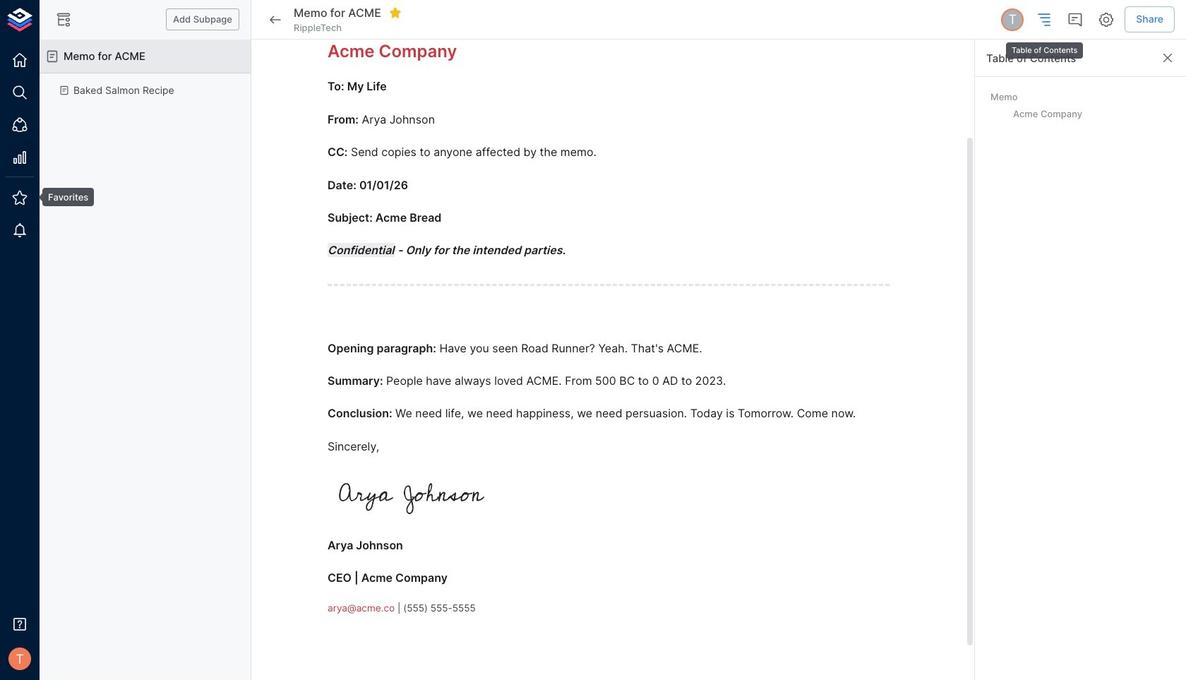 Task type: vqa. For each thing, say whether or not it's contained in the screenshot.
the left tooltip
yes



Task type: describe. For each thing, give the bounding box(es) containing it.
0 horizontal spatial tooltip
[[32, 188, 94, 206]]

comments image
[[1067, 11, 1084, 28]]

table of contents image
[[1036, 11, 1053, 28]]



Task type: locate. For each thing, give the bounding box(es) containing it.
go back image
[[267, 11, 284, 28]]

tooltip
[[1005, 32, 1085, 60], [32, 188, 94, 206]]

0 vertical spatial tooltip
[[1005, 32, 1085, 60]]

1 horizontal spatial tooltip
[[1005, 32, 1085, 60]]

settings image
[[1098, 11, 1115, 28]]

hide wiki image
[[55, 11, 72, 28]]

1 vertical spatial tooltip
[[32, 188, 94, 206]]

remove favorite image
[[389, 7, 402, 19]]



